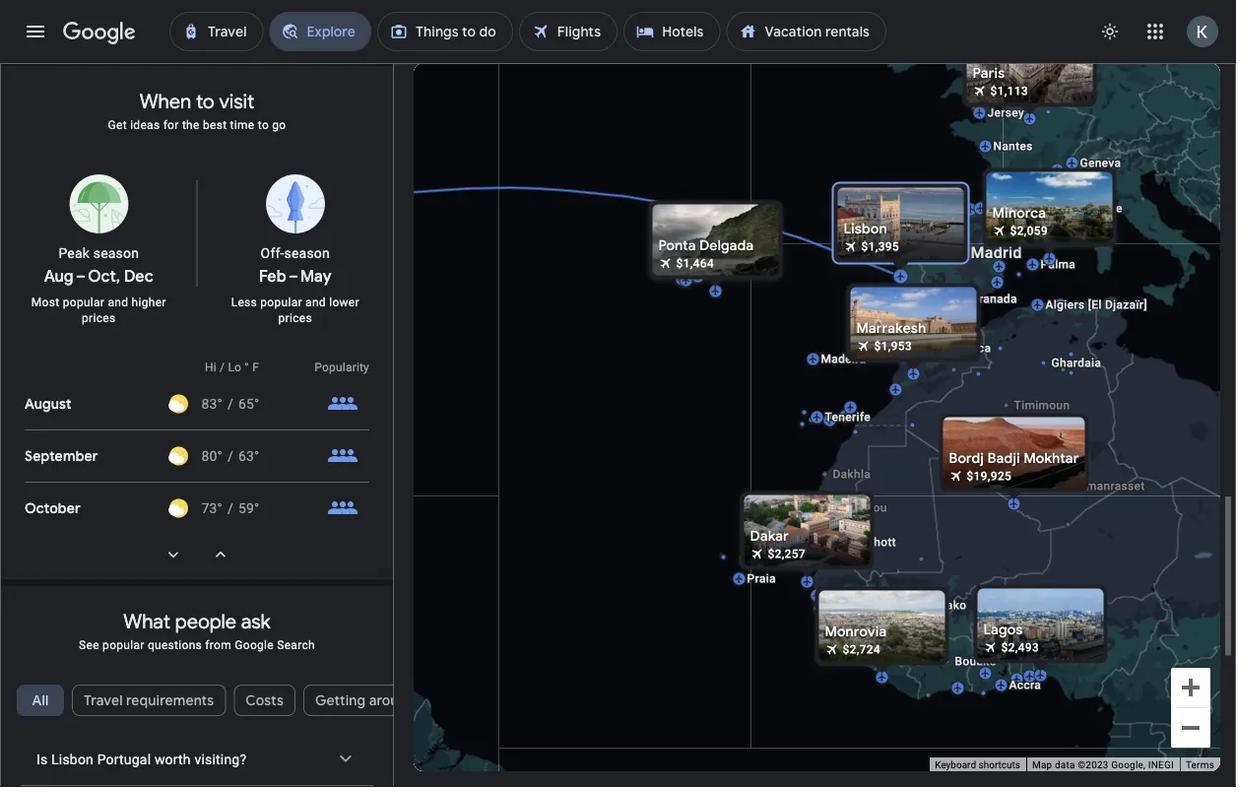 Task type: vqa. For each thing, say whether or not it's contained in the screenshot.


Task type: describe. For each thing, give the bounding box(es) containing it.
keyboard shortcuts
[[935, 759, 1021, 771]]

1 vertical spatial to
[[258, 118, 269, 132]]

next month image
[[150, 531, 197, 579]]

when
[[140, 89, 191, 114]]

minorca
[[993, 204, 1047, 222]]

english
[[86, 755, 133, 772]]

ponta delgada
[[659, 237, 754, 255]]

$1,953
[[874, 339, 912, 353]]

busy image
[[327, 493, 359, 524]]

august
[[25, 395, 72, 413]]

2059 US dollars text field
[[1010, 224, 1048, 238]]

prices inside peak season aug – oct, dec most popular and higher prices
[[82, 312, 116, 325]]

tenerife
[[825, 410, 871, 424]]

/ right hi on the top left of the page
[[220, 361, 225, 375]]

flores
[[662, 260, 696, 273]]

$1,464
[[676, 257, 714, 270]]

data
[[1055, 759, 1076, 771]]

is
[[36, 751, 48, 768]]

/ for august
[[228, 396, 234, 412]]

popular inside peak season aug – oct, dec most popular and higher prices
[[63, 296, 105, 310]]

delgada
[[700, 237, 754, 255]]

1395 US dollars text field
[[862, 240, 900, 254]]

aug – oct,
[[44, 267, 120, 287]]

flores island
[[662, 260, 733, 273]]

bouake
[[955, 655, 997, 669]]

2724 US dollars text field
[[843, 643, 881, 657]]

ghardaia
[[1052, 356, 1102, 370]]

around
[[369, 692, 415, 710]]

travel requirements
[[84, 692, 214, 710]]

tamanrasset nouadhibou
[[820, 479, 1145, 515]]

requirements
[[126, 692, 214, 710]]

65°
[[238, 396, 260, 412]]

©2023
[[1078, 759, 1109, 771]]

off-seasons section. image
[[264, 173, 327, 236]]

travel
[[84, 692, 123, 710]]

google,
[[1112, 759, 1146, 771]]

ouagadougou
[[995, 602, 1072, 615]]

paris
[[973, 65, 1005, 82]]

partly cloudy image
[[169, 447, 188, 466]]

bamako
[[922, 599, 967, 612]]

monrovia
[[825, 623, 887, 641]]

lagos
[[984, 621, 1023, 639]]

lower
[[329, 296, 359, 310]]

lo
[[228, 361, 242, 375]]

what people ask see popular questions from google search
[[79, 609, 315, 652]]

tamale
[[1002, 636, 1042, 650]]

is lisbon portugal worth visiting? region
[[1, 734, 393, 787]]

73° / 59°
[[201, 500, 260, 516]]

feb – may
[[259, 267, 332, 287]]

keyboard
[[935, 759, 976, 771]]

english (united states) button
[[49, 748, 249, 779]]

[el
[[1088, 298, 1102, 312]]

questions
[[148, 639, 202, 652]]

off-
[[261, 245, 284, 261]]

from
[[205, 639, 232, 652]]

google
[[235, 639, 274, 652]]

praia
[[747, 572, 776, 586]]

bilbao
[[979, 202, 1014, 216]]

see
[[79, 639, 99, 652]]

is lisbon portugal worth visiting?
[[36, 751, 247, 768]]

bordeaux
[[1004, 178, 1057, 192]]

getting around
[[315, 692, 415, 710]]

popular for feb – may
[[260, 296, 302, 310]]

worth
[[155, 751, 191, 768]]

geneva
[[1080, 156, 1122, 170]]

marseille
[[1071, 201, 1123, 215]]

80°
[[201, 448, 223, 464]]

peak
[[59, 245, 90, 261]]

visiting?
[[195, 751, 247, 768]]

1953 US dollars text field
[[874, 339, 912, 353]]

what
[[123, 609, 171, 634]]

83° / 65°
[[201, 396, 260, 412]]

/ for september
[[228, 448, 234, 464]]

nouadhibou
[[820, 501, 888, 515]]

portugal
[[97, 751, 151, 768]]

peak season aug – oct, dec most popular and higher prices
[[31, 245, 166, 325]]

$19,925
[[967, 469, 1012, 483]]

83°
[[201, 396, 223, 412]]

73°
[[201, 500, 223, 516]]

popularity
[[315, 361, 369, 375]]

ask
[[241, 609, 271, 634]]

lisbon inside map region
[[844, 220, 888, 238]]

prices inside off-season feb – may less popular and lower prices
[[278, 312, 312, 325]]

map data ©2023 google, inegi
[[1033, 759, 1174, 771]]

visit
[[219, 89, 255, 114]]

season for aug – oct,
[[93, 245, 139, 261]]

less
[[231, 296, 257, 310]]

costs button
[[234, 677, 295, 724]]



Task type: locate. For each thing, give the bounding box(es) containing it.
best
[[203, 118, 227, 132]]

jersey
[[988, 106, 1025, 120]]

madrid
[[971, 243, 1022, 262]]

0 horizontal spatial and
[[108, 296, 128, 310]]

/ right 83°
[[228, 396, 234, 412]]

80° / 63°
[[201, 448, 260, 464]]

lisbon inside dropdown button
[[51, 751, 94, 768]]

mokhtar
[[1024, 450, 1079, 468]]

september
[[25, 448, 98, 465]]

popular inside what people ask see popular questions from google search
[[103, 639, 144, 652]]

$2,257
[[768, 547, 806, 561]]

1 horizontal spatial to
[[258, 118, 269, 132]]

to up best
[[196, 89, 215, 114]]

english (united states)
[[86, 755, 233, 772]]

is lisbon portugal worth visiting? button
[[21, 734, 373, 785]]

tab list containing all
[[1, 677, 427, 744]]

busy image down popularity
[[327, 388, 359, 420]]

popular for ask
[[103, 639, 144, 652]]

1 horizontal spatial lisbon
[[844, 220, 888, 238]]

season for feb – may
[[284, 245, 330, 261]]

djazaïr]
[[1105, 298, 1148, 312]]

peak seasons section. image
[[67, 173, 130, 236]]

partly cloudy image left 83°
[[169, 394, 188, 414]]

prices
[[82, 312, 116, 325], [278, 312, 312, 325]]

a coruña
[[917, 201, 968, 214]]

popular down feb – may
[[260, 296, 302, 310]]

lisbon right is
[[51, 751, 94, 768]]

nantes
[[994, 139, 1033, 153]]

terms link
[[1186, 759, 1215, 771]]

1 horizontal spatial and
[[306, 296, 326, 310]]

palma
[[1041, 258, 1076, 271]]

casablanca
[[927, 341, 991, 355]]

nouakchott
[[832, 535, 897, 549]]

and inside peak season aug – oct, dec most popular and higher prices
[[108, 296, 128, 310]]

1 partly cloudy image from the top
[[169, 394, 188, 414]]

1 busy image from the top
[[327, 388, 359, 420]]

loading results progress bar
[[0, 63, 1237, 67]]

1 prices from the left
[[82, 312, 116, 325]]

change appearance image
[[1087, 8, 1134, 55]]

0 horizontal spatial to
[[196, 89, 215, 114]]

/ right 80°
[[228, 448, 234, 464]]

0 vertical spatial busy image
[[327, 388, 359, 420]]

the
[[182, 118, 200, 132]]

partly cloudy image
[[169, 394, 188, 414], [169, 499, 188, 518]]

sal
[[754, 551, 772, 565]]

prices down aug – oct,
[[82, 312, 116, 325]]

when to visit get ideas for the best time to go
[[108, 89, 286, 132]]

2 season from the left
[[284, 245, 330, 261]]

2 busy image from the top
[[327, 441, 359, 472]]

map region
[[247, 0, 1237, 787]]

0 horizontal spatial season
[[93, 245, 139, 261]]

and inside off-season feb – may less popular and lower prices
[[306, 296, 326, 310]]

get
[[108, 118, 127, 132]]

people
[[175, 609, 236, 634]]

busy image
[[327, 388, 359, 420], [327, 441, 359, 472]]

lisbon
[[844, 220, 888, 238], [51, 751, 94, 768]]

1 horizontal spatial prices
[[278, 312, 312, 325]]

a
[[917, 201, 925, 214]]

lisbon up $1,395 text box
[[844, 220, 888, 238]]

0 vertical spatial partly cloudy image
[[169, 394, 188, 414]]

season up the "dec"
[[93, 245, 139, 261]]

and left lower
[[306, 296, 326, 310]]

59°
[[238, 500, 260, 516]]

timimoun
[[1014, 399, 1070, 412]]

most
[[31, 296, 60, 310]]

$1,113
[[991, 84, 1029, 98]]

partly cloudy image for october
[[169, 499, 188, 518]]

2257 US dollars text field
[[768, 547, 806, 561]]

time
[[230, 118, 255, 132]]

coruña
[[928, 201, 968, 214]]

1 season from the left
[[93, 245, 139, 261]]

and left higher
[[108, 296, 128, 310]]

tab list
[[1, 677, 427, 744]]

busy image for august
[[327, 388, 359, 420]]

busy image up busy icon
[[327, 441, 359, 472]]

faro
[[923, 294, 947, 308]]

hi
[[205, 361, 217, 375]]

map
[[1033, 759, 1053, 771]]

/
[[220, 361, 225, 375], [228, 396, 234, 412], [228, 448, 234, 464], [228, 500, 234, 516]]

2 and from the left
[[306, 296, 326, 310]]

accra
[[1009, 678, 1042, 692]]

prices down feb – may
[[278, 312, 312, 325]]

dakhla
[[833, 468, 871, 481]]

1 horizontal spatial season
[[284, 245, 330, 261]]

$2,724
[[843, 643, 881, 657]]

marrakesh
[[857, 320, 927, 337]]

busy image for september
[[327, 441, 359, 472]]

algiers [el djazaïr]
[[1046, 298, 1148, 312]]

partly cloudy image for august
[[169, 394, 188, 414]]

porto
[[916, 233, 956, 251]]

bissau
[[837, 607, 874, 621]]

to
[[196, 89, 215, 114], [258, 118, 269, 132]]

0 horizontal spatial lisbon
[[51, 751, 94, 768]]

f
[[252, 361, 259, 375]]

keyboard shortcuts button
[[935, 758, 1021, 772]]

tamanrasset
[[1073, 479, 1145, 493]]

badji
[[988, 450, 1021, 468]]

search
[[277, 639, 315, 652]]

2 partly cloudy image from the top
[[169, 499, 188, 518]]

bordj badji mokhtar
[[949, 450, 1079, 468]]

2 prices from the left
[[278, 312, 312, 325]]

/ for october
[[228, 500, 234, 516]]

0 horizontal spatial prices
[[82, 312, 116, 325]]

popular
[[63, 296, 105, 310], [260, 296, 302, 310], [103, 639, 144, 652]]

to left go
[[258, 118, 269, 132]]

season up feb – may
[[284, 245, 330, 261]]

travel requirements button
[[72, 677, 226, 724]]

and
[[108, 296, 128, 310], [306, 296, 326, 310]]

1 vertical spatial partly cloudy image
[[169, 499, 188, 518]]

freetown
[[863, 646, 914, 660]]

2493 US dollars text field
[[1002, 641, 1039, 655]]

inegi
[[1149, 759, 1174, 771]]

bordj
[[949, 450, 984, 468]]

$1,395
[[862, 240, 900, 254]]

(united
[[136, 755, 184, 772]]

popular down aug – oct,
[[63, 296, 105, 310]]

higher
[[132, 296, 166, 310]]

$2,059
[[1010, 224, 1048, 238]]

19925 US dollars text field
[[967, 469, 1012, 483]]

1 vertical spatial lisbon
[[51, 751, 94, 768]]

hi / lo ° f
[[205, 361, 259, 375]]

0 vertical spatial to
[[196, 89, 215, 114]]

1 and from the left
[[108, 296, 128, 310]]

all
[[32, 692, 49, 710]]

terms
[[1186, 759, 1215, 771]]

popular inside off-season feb – may less popular and lower prices
[[260, 296, 302, 310]]

1113 US dollars text field
[[991, 84, 1029, 98]]

dakar
[[750, 528, 789, 545]]

partly cloudy image left 73°
[[169, 499, 188, 518]]

off-season feb – may less popular and lower prices
[[231, 245, 359, 325]]

previous month image
[[197, 531, 244, 579]]

season inside off-season feb – may less popular and lower prices
[[284, 245, 330, 261]]

63°
[[238, 448, 260, 464]]

popular down what
[[103, 639, 144, 652]]

ideas
[[130, 118, 160, 132]]

season inside peak season aug – oct, dec most popular and higher prices
[[93, 245, 139, 261]]

0 vertical spatial lisbon
[[844, 220, 888, 238]]

states)
[[187, 755, 233, 772]]

main menu image
[[24, 20, 47, 43]]

1 vertical spatial busy image
[[327, 441, 359, 472]]

1464 US dollars text field
[[676, 257, 714, 270]]

getting
[[315, 692, 366, 710]]

ponta
[[659, 237, 696, 255]]

/ right 73°
[[228, 500, 234, 516]]

barcelona
[[1037, 230, 1111, 248]]

all button
[[17, 677, 64, 724]]



